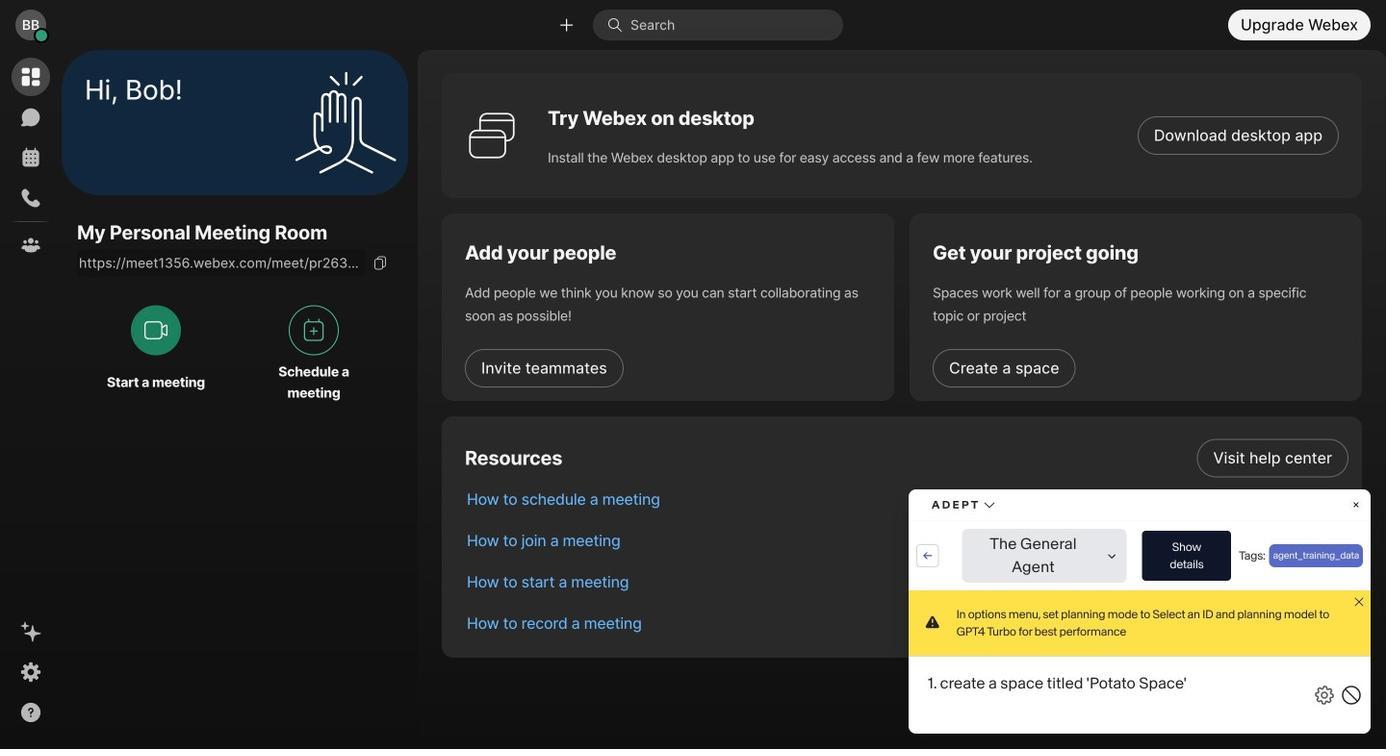 Task type: describe. For each thing, give the bounding box(es) containing it.
pomelo list item
[[69, 288, 385, 337]]

besties element
[[119, 167, 362, 188]]

superman element for michigan, notifications are muted for this space 'list item'
[[119, 263, 348, 285]]

general list item
[[69, 192, 385, 240]]

webex tab list
[[12, 58, 50, 265]]

noahlottofthings@gmail.com list item
[[69, 96, 385, 144]]



Task type: vqa. For each thing, say whether or not it's contained in the screenshot.
bottommost wrapper icon
no



Task type: locate. For each thing, give the bounding box(es) containing it.
1 superman element from the top
[[119, 215, 362, 236]]

Name the space (required) text field
[[816, 271, 1297, 302]]

pogger list item
[[69, 337, 385, 385]]

superman element for general list item
[[119, 215, 362, 236]]

superman element inside general list item
[[119, 215, 362, 236]]

2 superman element from the top
[[119, 263, 348, 285]]

notifications are muted for this space image
[[360, 258, 374, 271]]

0 vertical spatial superman element
[[119, 215, 362, 236]]

michigan, notifications are muted for this space list item
[[69, 240, 385, 288]]

superman element up pomelo list item at the left of the page
[[119, 263, 348, 285]]

superman element up michigan, notifications are muted for this space 'list item'
[[119, 215, 362, 236]]

superman element
[[119, 215, 362, 236], [119, 263, 348, 285]]

navigation
[[0, 50, 62, 750]]

tab list
[[67, 47, 253, 91]]

1 vertical spatial superman element
[[119, 263, 348, 285]]

create a space image
[[588, 183, 804, 387]]

superman element inside michigan, notifications are muted for this space 'list item'
[[119, 263, 348, 285]]



